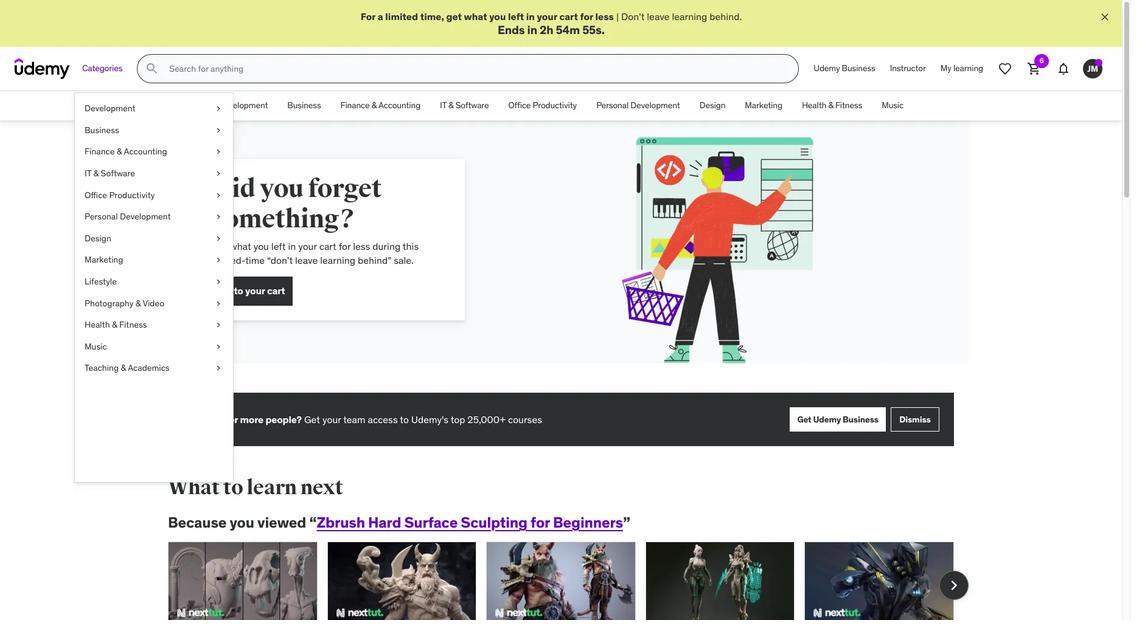 Task type: locate. For each thing, give the bounding box(es) containing it.
video
[[143, 298, 164, 309]]

behind"
[[358, 254, 392, 266]]

development link
[[209, 91, 278, 121], [75, 98, 233, 120]]

xsmall image inside photography & video link
[[214, 298, 223, 310]]

courses
[[508, 414, 542, 426]]

you
[[490, 10, 506, 23], [260, 174, 304, 205], [254, 241, 269, 253], [230, 514, 254, 533]]

cart inside "link"
[[267, 285, 285, 297]]

to left learn
[[223, 476, 243, 501]]

viewed
[[258, 514, 306, 533]]

your down something?
[[298, 241, 317, 253]]

xsmall image for teaching & academics
[[214, 363, 223, 375]]

1 vertical spatial left
[[271, 241, 286, 253]]

personal development for health & fitness
[[597, 100, 680, 111]]

1 horizontal spatial it & software
[[440, 100, 489, 111]]

0 horizontal spatial productivity
[[109, 190, 155, 201]]

1 vertical spatial finance & accounting link
[[75, 141, 233, 163]]

7 xsmall image from the top
[[214, 276, 223, 288]]

in
[[527, 10, 535, 23], [528, 23, 538, 37], [288, 241, 296, 253]]

1 horizontal spatial it & software link
[[430, 91, 499, 121]]

for
[[580, 10, 594, 23], [339, 241, 351, 253], [531, 514, 550, 533]]

|
[[617, 10, 619, 23]]

what to learn next
[[168, 476, 343, 501]]

1 horizontal spatial office productivity link
[[499, 91, 587, 121]]

leave right ""don't"
[[295, 254, 318, 266]]

for for time,
[[580, 10, 594, 23]]

xsmall image inside health & fitness link
[[214, 320, 223, 332]]

office productivity link
[[499, 91, 587, 121], [75, 185, 233, 206]]

6 xsmall image from the top
[[214, 255, 223, 267]]

0 vertical spatial fitness
[[836, 100, 863, 111]]

1 vertical spatial it & software link
[[75, 163, 233, 185]]

udemy business
[[814, 63, 876, 74]]

it
[[440, 100, 447, 111], [85, 168, 91, 179]]

0 vertical spatial personal
[[597, 100, 629, 111]]

3 xsmall image from the top
[[214, 146, 223, 158]]

1 vertical spatial design
[[85, 233, 111, 244]]

1 horizontal spatial software
[[456, 100, 489, 111]]

0 horizontal spatial for
[[339, 241, 351, 253]]

0 vertical spatial it & software
[[440, 100, 489, 111]]

personal development
[[597, 100, 680, 111], [85, 211, 171, 222]]

less for time,
[[596, 10, 614, 23]]

fitness for the left health & fitness link
[[119, 320, 147, 331]]

0 vertical spatial health & fitness link
[[793, 91, 873, 121]]

marketing link for lifestyle
[[75, 250, 233, 271]]

0 horizontal spatial finance & accounting link
[[75, 141, 233, 163]]

learning left behind"
[[320, 254, 356, 266]]

0 vertical spatial less
[[596, 10, 614, 23]]

for
[[361, 10, 376, 23]]

left up ""don't"
[[271, 241, 286, 253]]

1 horizontal spatial productivity
[[533, 100, 577, 111]]

health down the udemy business link
[[802, 100, 827, 111]]

productivity
[[533, 100, 577, 111], [109, 190, 155, 201]]

1 horizontal spatial personal development link
[[587, 91, 690, 121]]

1 vertical spatial finance
[[85, 146, 115, 157]]

1 horizontal spatial left
[[508, 10, 524, 23]]

surface
[[405, 514, 458, 533]]

for right sculpting
[[531, 514, 550, 533]]

finance & accounting
[[341, 100, 421, 111], [85, 146, 167, 157]]

0 horizontal spatial marketing
[[85, 255, 123, 266]]

1 vertical spatial less
[[353, 241, 370, 253]]

4 xsmall image from the top
[[214, 168, 223, 180]]

get udemy business link
[[790, 408, 886, 432]]

personal development link for lifestyle
[[75, 206, 233, 228]]

finance
[[341, 100, 370, 111], [85, 146, 115, 157]]

categories
[[82, 63, 123, 74]]

learning left behind.
[[672, 10, 708, 23]]

1 vertical spatial marketing link
[[75, 250, 233, 271]]

1 horizontal spatial health & fitness
[[802, 100, 863, 111]]

Search for anything text field
[[167, 59, 784, 79]]

it & software
[[440, 100, 489, 111], [85, 168, 135, 179]]

finance for lifestyle
[[85, 146, 115, 157]]

cart inside did you forget something? get what you left in your cart for less during this limited-time "don't leave learning behind" sale.
[[319, 241, 337, 253]]

office productivity for lifestyle
[[85, 190, 155, 201]]

& for finance & accounting link for health & fitness
[[372, 100, 377, 111]]

health
[[802, 100, 827, 111], [85, 320, 110, 331]]

it for health & fitness
[[440, 100, 447, 111]]

0 horizontal spatial accounting
[[124, 146, 167, 157]]

beginners
[[553, 514, 623, 533]]

left inside for a limited time, get what you left in your cart for less | don't leave learning behind. ends in 2h 54m 55s .
[[508, 10, 524, 23]]

0 vertical spatial cart
[[560, 10, 578, 23]]

productivity for lifestyle
[[109, 190, 155, 201]]

what up limited-
[[230, 241, 251, 253]]

development
[[219, 100, 268, 111], [631, 100, 680, 111], [85, 103, 136, 114], [120, 211, 171, 222]]

0 horizontal spatial software
[[101, 168, 135, 179]]

5 xsmall image from the top
[[214, 341, 223, 353]]

1 vertical spatial office productivity
[[85, 190, 155, 201]]

udemy business link
[[807, 54, 883, 84]]

accounting for health & fitness
[[379, 100, 421, 111]]

what inside did you forget something? get what you left in your cart for less during this limited-time "don't leave learning behind" sale.
[[230, 241, 251, 253]]

0 vertical spatial learning
[[672, 10, 708, 23]]

health & fitness link down video
[[75, 315, 233, 337]]

1 xsmall image from the top
[[214, 190, 223, 202]]

1 horizontal spatial what
[[464, 10, 487, 23]]

1 horizontal spatial cart
[[319, 241, 337, 253]]

health & fitness link
[[793, 91, 873, 121], [75, 315, 233, 337]]

marketing for health & fitness
[[745, 100, 783, 111]]

for inside did you forget something? get what you left in your cart for less during this limited-time "don't leave learning behind" sale.
[[339, 241, 351, 253]]

development link for lifestyle
[[75, 98, 233, 120]]

1 horizontal spatial personal
[[597, 100, 629, 111]]

2 xsmall image from the top
[[214, 125, 223, 137]]

0 horizontal spatial less
[[353, 241, 370, 253]]

0 horizontal spatial office productivity link
[[75, 185, 233, 206]]

you have alerts image
[[1096, 59, 1103, 66]]

less left | at the top right of the page
[[596, 10, 614, 23]]

cart
[[560, 10, 578, 23], [319, 241, 337, 253], [267, 285, 285, 297]]

next image
[[945, 577, 964, 596]]

get udemy business
[[798, 414, 879, 425]]

"don't
[[267, 254, 293, 266]]

your inside "link"
[[245, 285, 265, 297]]

design
[[700, 100, 726, 111], [85, 233, 111, 244]]

get
[[212, 241, 228, 253], [304, 414, 320, 426], [798, 414, 812, 425]]

your up 2h 54m 55s
[[537, 10, 558, 23]]

xsmall image
[[214, 103, 223, 115], [214, 125, 223, 137], [214, 146, 223, 158], [214, 168, 223, 180], [214, 211, 223, 223], [214, 255, 223, 267], [214, 276, 223, 288], [214, 363, 223, 375]]

office
[[509, 100, 531, 111], [85, 190, 107, 201]]

you right did
[[260, 174, 304, 205]]

go
[[219, 285, 232, 297]]

personal development for lifestyle
[[85, 211, 171, 222]]

0 vertical spatial finance & accounting
[[341, 100, 421, 111]]

1 vertical spatial health & fitness
[[85, 320, 147, 331]]

because
[[168, 514, 227, 533]]

1 vertical spatial personal development link
[[75, 206, 233, 228]]

1 horizontal spatial office productivity
[[509, 100, 577, 111]]

what right the get
[[464, 10, 487, 23]]

0 horizontal spatial learning
[[320, 254, 356, 266]]

learning inside did you forget something? get what you left in your cart for less during this limited-time "don't leave learning behind" sale.
[[320, 254, 356, 266]]

software
[[456, 100, 489, 111], [101, 168, 135, 179]]

my
[[941, 63, 952, 74]]

0 horizontal spatial finance & accounting
[[85, 146, 167, 157]]

time,
[[420, 10, 444, 23]]

udemy's
[[411, 414, 449, 426]]

xsmall image inside lifestyle link
[[214, 276, 223, 288]]

wishlist image
[[998, 62, 1013, 76]]

design link
[[690, 91, 736, 121], [75, 228, 233, 250]]

4 xsmall image from the top
[[214, 320, 223, 332]]

for left during
[[339, 241, 351, 253]]

2h 54m 55s
[[540, 23, 602, 37]]

to right access
[[400, 414, 409, 426]]

cart down ""don't"
[[267, 285, 285, 297]]

you up ends
[[490, 10, 506, 23]]

1 horizontal spatial marketing
[[745, 100, 783, 111]]

1 horizontal spatial finance
[[341, 100, 370, 111]]

limited-
[[212, 254, 245, 266]]

0 horizontal spatial personal development
[[85, 211, 171, 222]]

0 horizontal spatial design
[[85, 233, 111, 244]]

1 horizontal spatial marketing link
[[736, 91, 793, 121]]

cart up 2h 54m 55s
[[560, 10, 578, 23]]

finance & accounting for lifestyle
[[85, 146, 167, 157]]

what inside for a limited time, get what you left in your cart for less | don't leave learning behind. ends in 2h 54m 55s .
[[464, 10, 487, 23]]

0 vertical spatial what
[[464, 10, 487, 23]]

& for finance & accounting link related to lifestyle
[[117, 146, 122, 157]]

5 xsmall image from the top
[[214, 211, 223, 223]]

0 horizontal spatial it & software link
[[75, 163, 233, 185]]

fitness
[[836, 100, 863, 111], [119, 320, 147, 331]]

0 vertical spatial to
[[234, 285, 243, 297]]

1 vertical spatial music link
[[75, 337, 233, 358]]

leave inside did you forget something? get what you left in your cart for less during this limited-time "don't leave learning behind" sale.
[[295, 254, 318, 266]]

2 vertical spatial learning
[[320, 254, 356, 266]]

your
[[537, 10, 558, 23], [298, 241, 317, 253], [245, 285, 265, 297], [323, 414, 341, 426]]

1 xsmall image from the top
[[214, 103, 223, 115]]

cart for something?
[[319, 241, 337, 253]]

in for limited
[[527, 10, 535, 23]]

less inside for a limited time, get what you left in your cart for less | don't leave learning behind. ends in 2h 54m 55s .
[[596, 10, 614, 23]]

0 horizontal spatial office
[[85, 190, 107, 201]]

cart down something?
[[319, 241, 337, 253]]

for up 2h 54m 55s
[[580, 10, 594, 23]]

0 vertical spatial office productivity
[[509, 100, 577, 111]]

health & fitness link down the udemy business link
[[793, 91, 873, 121]]

0 vertical spatial leave
[[647, 10, 670, 23]]

0 vertical spatial marketing link
[[736, 91, 793, 121]]

to inside go to your cart "link"
[[234, 285, 243, 297]]

&
[[372, 100, 377, 111], [449, 100, 454, 111], [829, 100, 834, 111], [117, 146, 122, 157], [94, 168, 99, 179], [136, 298, 141, 309], [112, 320, 117, 331], [121, 363, 126, 374]]

your inside for a limited time, get what you left in your cart for less | don't leave learning behind. ends in 2h 54m 55s .
[[537, 10, 558, 23]]

personal
[[597, 100, 629, 111], [85, 211, 118, 222]]

0 horizontal spatial cart
[[267, 285, 285, 297]]

0 horizontal spatial business link
[[75, 120, 233, 141]]

leave
[[647, 10, 670, 23], [295, 254, 318, 266]]

xsmall image for personal development
[[214, 211, 223, 223]]

zbrush hard surface sculpting for beginners link
[[317, 514, 623, 533]]

my learning
[[941, 63, 984, 74]]

music down 'instructor' link
[[882, 100, 904, 111]]

0 vertical spatial design link
[[690, 91, 736, 121]]

lifestyle
[[85, 276, 117, 287]]

0 vertical spatial it
[[440, 100, 447, 111]]

1 horizontal spatial design
[[700, 100, 726, 111]]

music link up the academics
[[75, 337, 233, 358]]

leave right don't
[[647, 10, 670, 23]]

finance & accounting link for health & fitness
[[331, 91, 430, 121]]

1 horizontal spatial accounting
[[379, 100, 421, 111]]

1 horizontal spatial less
[[596, 10, 614, 23]]

1 horizontal spatial music link
[[873, 91, 914, 121]]

udemy
[[814, 63, 840, 74], [814, 414, 841, 425]]

1 vertical spatial personal
[[85, 211, 118, 222]]

2 horizontal spatial learning
[[954, 63, 984, 74]]

1 vertical spatial it
[[85, 168, 91, 179]]

health & fitness down photography
[[85, 320, 147, 331]]

photography
[[85, 298, 134, 309]]

1 vertical spatial health
[[85, 320, 110, 331]]

1 horizontal spatial health
[[802, 100, 827, 111]]

0 vertical spatial for
[[580, 10, 594, 23]]

design for lifestyle
[[85, 233, 111, 244]]

1 horizontal spatial business link
[[278, 91, 331, 121]]

health & fitness down the udemy business link
[[802, 100, 863, 111]]

people?
[[266, 414, 302, 426]]

1 vertical spatial productivity
[[109, 190, 155, 201]]

productivity for health & fitness
[[533, 100, 577, 111]]

less up behind"
[[353, 241, 370, 253]]

in inside did you forget something? get what you left in your cart for less during this limited-time "don't leave learning behind" sale.
[[288, 241, 296, 253]]

0 horizontal spatial marketing link
[[75, 250, 233, 271]]

2 horizontal spatial for
[[580, 10, 594, 23]]

1 horizontal spatial for
[[531, 514, 550, 533]]

music
[[882, 100, 904, 111], [85, 341, 107, 352]]

health down photography
[[85, 320, 110, 331]]

software for lifestyle
[[101, 168, 135, 179]]

1 horizontal spatial finance & accounting
[[341, 100, 421, 111]]

marketing link for health & fitness
[[736, 91, 793, 121]]

1 vertical spatial learning
[[954, 63, 984, 74]]

0 vertical spatial office productivity link
[[499, 91, 587, 121]]

fitness down photography & video
[[119, 320, 147, 331]]

0 vertical spatial personal development
[[597, 100, 680, 111]]

business
[[842, 63, 876, 74], [288, 100, 321, 111], [85, 125, 119, 136], [843, 414, 879, 425]]

health & fitness for right health & fitness link
[[802, 100, 863, 111]]

health for right health & fitness link
[[802, 100, 827, 111]]

0 vertical spatial music link
[[873, 91, 914, 121]]

more
[[240, 414, 264, 426]]

0 horizontal spatial office productivity
[[85, 190, 155, 201]]

0 horizontal spatial it & software
[[85, 168, 135, 179]]

1 vertical spatial finance & accounting
[[85, 146, 167, 157]]

finance & accounting link
[[331, 91, 430, 121], [75, 141, 233, 163]]

fitness down the udemy business link
[[836, 100, 863, 111]]

what for something?
[[230, 241, 251, 253]]

go to your cart
[[219, 285, 285, 297]]

xsmall image inside teaching & academics link
[[214, 363, 223, 375]]

design link for lifestyle
[[75, 228, 233, 250]]

photography & video link
[[75, 293, 233, 315]]

software for health & fitness
[[456, 100, 489, 111]]

1 horizontal spatial leave
[[647, 10, 670, 23]]

0 vertical spatial accounting
[[379, 100, 421, 111]]

0 vertical spatial health & fitness
[[802, 100, 863, 111]]

xsmall image
[[214, 190, 223, 202], [214, 233, 223, 245], [214, 298, 223, 310], [214, 320, 223, 332], [214, 341, 223, 353]]

your left 'team'
[[323, 414, 341, 426]]

you down what to learn next
[[230, 514, 254, 533]]

marketing link
[[736, 91, 793, 121], [75, 250, 233, 271]]

for inside for a limited time, get what you left in your cart for less | don't leave learning behind. ends in 2h 54m 55s .
[[580, 10, 594, 23]]

office productivity link for lifestyle
[[75, 185, 233, 206]]

learning right my
[[954, 63, 984, 74]]

1 vertical spatial office productivity link
[[75, 185, 233, 206]]

0 vertical spatial marketing
[[745, 100, 783, 111]]

left inside did you forget something? get what you left in your cart for less during this limited-time "don't leave learning behind" sale.
[[271, 241, 286, 253]]

0 vertical spatial finance & accounting link
[[331, 91, 430, 121]]

it & software link
[[430, 91, 499, 121], [75, 163, 233, 185]]

left up ends
[[508, 10, 524, 23]]

personal development link
[[587, 91, 690, 121], [75, 206, 233, 228]]

top
[[451, 414, 465, 426]]

music link down 'instructor' link
[[873, 91, 914, 121]]

2 vertical spatial cart
[[267, 285, 285, 297]]

1 vertical spatial leave
[[295, 254, 318, 266]]

6 link
[[1020, 54, 1050, 84]]

3 xsmall image from the top
[[214, 298, 223, 310]]

xsmall image for health
[[214, 320, 223, 332]]

personal development link for health & fitness
[[587, 91, 690, 121]]

what for time,
[[464, 10, 487, 23]]

0 vertical spatial software
[[456, 100, 489, 111]]

dismiss button
[[891, 408, 940, 432]]

to right go
[[234, 285, 243, 297]]

0 horizontal spatial left
[[271, 241, 286, 253]]

finance for health & fitness
[[341, 100, 370, 111]]

0 horizontal spatial personal
[[85, 211, 118, 222]]

less inside did you forget something? get what you left in your cart for less during this limited-time "don't leave learning behind" sale.
[[353, 241, 370, 253]]

cart inside for a limited time, get what you left in your cart for less | don't leave learning behind. ends in 2h 54m 55s .
[[560, 10, 578, 23]]

music link
[[873, 91, 914, 121], [75, 337, 233, 358]]

your right go
[[245, 285, 265, 297]]

0 horizontal spatial personal development link
[[75, 206, 233, 228]]

1 vertical spatial accounting
[[124, 146, 167, 157]]

8 xsmall image from the top
[[214, 363, 223, 375]]

music up teaching
[[85, 341, 107, 352]]

left
[[508, 10, 524, 23], [271, 241, 286, 253]]

personal for lifestyle
[[85, 211, 118, 222]]

0 horizontal spatial get
[[212, 241, 228, 253]]

0 vertical spatial finance
[[341, 100, 370, 111]]



Task type: vqa. For each thing, say whether or not it's contained in the screenshot.
Wishlist icon
yes



Task type: describe. For each thing, give the bounding box(es) containing it.
design for health & fitness
[[700, 100, 726, 111]]

close image
[[1100, 11, 1112, 23]]

it for lifestyle
[[85, 168, 91, 179]]

design link for health & fitness
[[690, 91, 736, 121]]

jm link
[[1079, 54, 1108, 84]]

learning inside for a limited time, get what you left in your cart for less | don't leave learning behind. ends in 2h 54m 55s .
[[672, 10, 708, 23]]

finance & accounting for health & fitness
[[341, 100, 421, 111]]

2 xsmall image from the top
[[214, 233, 223, 245]]

what
[[168, 476, 220, 501]]

you up time
[[254, 241, 269, 253]]

2 horizontal spatial get
[[798, 414, 812, 425]]

"
[[310, 514, 317, 533]]

office for lifestyle
[[85, 190, 107, 201]]

1 horizontal spatial health & fitness link
[[793, 91, 873, 121]]

udemy image
[[15, 59, 70, 79]]

dismiss
[[900, 414, 931, 425]]

to for what to learn next
[[223, 476, 243, 501]]

something?
[[212, 204, 355, 235]]

it & software for lifestyle
[[85, 168, 135, 179]]

it & software for health & fitness
[[440, 100, 489, 111]]

zbrush
[[317, 514, 365, 533]]

team
[[343, 414, 366, 426]]

fitness for right health & fitness link
[[836, 100, 863, 111]]

& for it & software link related to lifestyle
[[94, 168, 99, 179]]

& for health & fitness's it & software link
[[449, 100, 454, 111]]

it & software link for lifestyle
[[75, 163, 233, 185]]

& for right health & fitness link
[[829, 100, 834, 111]]

office productivity link for health & fitness
[[499, 91, 587, 121]]

left for something?
[[271, 241, 286, 253]]

your inside did you forget something? get what you left in your cart for less during this limited-time "don't leave learning behind" sale.
[[298, 241, 317, 253]]

xsmall image for finance & accounting
[[214, 146, 223, 158]]

get
[[447, 10, 462, 23]]

forget
[[308, 174, 382, 205]]

hard
[[368, 514, 401, 533]]

0 horizontal spatial music link
[[75, 337, 233, 358]]

& for the left health & fitness link
[[112, 320, 117, 331]]

instructor link
[[883, 54, 934, 84]]

office productivity for health & fitness
[[509, 100, 577, 111]]

xsmall image for it & software
[[214, 168, 223, 180]]

leave inside for a limited time, get what you left in your cart for less | don't leave learning behind. ends in 2h 54m 55s .
[[647, 10, 670, 23]]

0 vertical spatial udemy
[[814, 63, 840, 74]]

because you viewed " zbrush hard surface sculpting for beginners "
[[168, 514, 631, 533]]

.
[[602, 23, 605, 37]]

notifications image
[[1057, 62, 1072, 76]]

to for go to your cart
[[234, 285, 243, 297]]

health & fitness for the left health & fitness link
[[85, 320, 147, 331]]

xsmall image for office
[[214, 190, 223, 202]]

sale.
[[394, 254, 414, 266]]

teaching & academics
[[85, 363, 170, 374]]

photography & video
[[85, 298, 164, 309]]

this
[[403, 241, 419, 253]]

categories button
[[75, 54, 130, 84]]

training
[[183, 414, 219, 426]]

shopping cart with 6 items image
[[1028, 62, 1042, 76]]

xsmall image for lifestyle
[[214, 276, 223, 288]]

business link for health & fitness
[[278, 91, 331, 121]]

6
[[1040, 56, 1044, 65]]

health for the left health & fitness link
[[85, 320, 110, 331]]

it & software link for health & fitness
[[430, 91, 499, 121]]

learn
[[247, 476, 297, 501]]

xsmall image for business
[[214, 125, 223, 137]]

& for photography & video link
[[136, 298, 141, 309]]

personal for health & fitness
[[597, 100, 629, 111]]

business link for lifestyle
[[75, 120, 233, 141]]

time
[[245, 254, 265, 266]]

next
[[301, 476, 343, 501]]

25,000+
[[468, 414, 506, 426]]

office for health & fitness
[[509, 100, 531, 111]]

did you forget something? get what you left in your cart for less during this limited-time "don't leave learning behind" sale.
[[212, 174, 419, 266]]

academics
[[128, 363, 170, 374]]

jm
[[1088, 63, 1099, 74]]

xsmall image for marketing
[[214, 255, 223, 267]]

a
[[378, 10, 383, 23]]

for for something?
[[339, 241, 351, 253]]

did
[[212, 174, 256, 205]]

finance & accounting link for lifestyle
[[75, 141, 233, 163]]

behind.
[[710, 10, 742, 23]]

left for time,
[[508, 10, 524, 23]]

my learning link
[[934, 54, 991, 84]]

get inside did you forget something? get what you left in your cart for less during this limited-time "don't leave learning behind" sale.
[[212, 241, 228, 253]]

teaching & academics link
[[75, 358, 233, 380]]

5
[[221, 414, 227, 426]]

xsmall image for development
[[214, 103, 223, 115]]

submit search image
[[145, 62, 160, 76]]

0 vertical spatial music
[[882, 100, 904, 111]]

for a limited time, get what you left in your cart for less | don't leave learning behind. ends in 2h 54m 55s .
[[361, 10, 742, 37]]

"
[[623, 514, 631, 533]]

development link for health & fitness
[[209, 91, 278, 121]]

carousel element
[[168, 542, 969, 621]]

1 vertical spatial to
[[400, 414, 409, 426]]

0 horizontal spatial health & fitness link
[[75, 315, 233, 337]]

1 horizontal spatial get
[[304, 414, 320, 426]]

you inside for a limited time, get what you left in your cart for less | don't leave learning behind. ends in 2h 54m 55s .
[[490, 10, 506, 23]]

or
[[229, 414, 238, 426]]

1 vertical spatial music
[[85, 341, 107, 352]]

less for something?
[[353, 241, 370, 253]]

during
[[373, 241, 401, 253]]

training 5 or more people? get your team access to udemy's top 25,000+ courses
[[183, 414, 542, 426]]

accounting for lifestyle
[[124, 146, 167, 157]]

limited
[[386, 10, 418, 23]]

1 vertical spatial udemy
[[814, 414, 841, 425]]

sculpting
[[461, 514, 528, 533]]

teaching
[[85, 363, 119, 374]]

marketing for lifestyle
[[85, 255, 123, 266]]

2 vertical spatial for
[[531, 514, 550, 533]]

ends
[[498, 23, 525, 37]]

xsmall image for photography
[[214, 298, 223, 310]]

in for forget
[[288, 241, 296, 253]]

lifestyle link
[[75, 271, 233, 293]]

& for teaching & academics link
[[121, 363, 126, 374]]

go to your cart link
[[212, 277, 293, 306]]

don't
[[622, 10, 645, 23]]

access
[[368, 414, 398, 426]]

cart for time,
[[560, 10, 578, 23]]

instructor
[[891, 63, 926, 74]]



